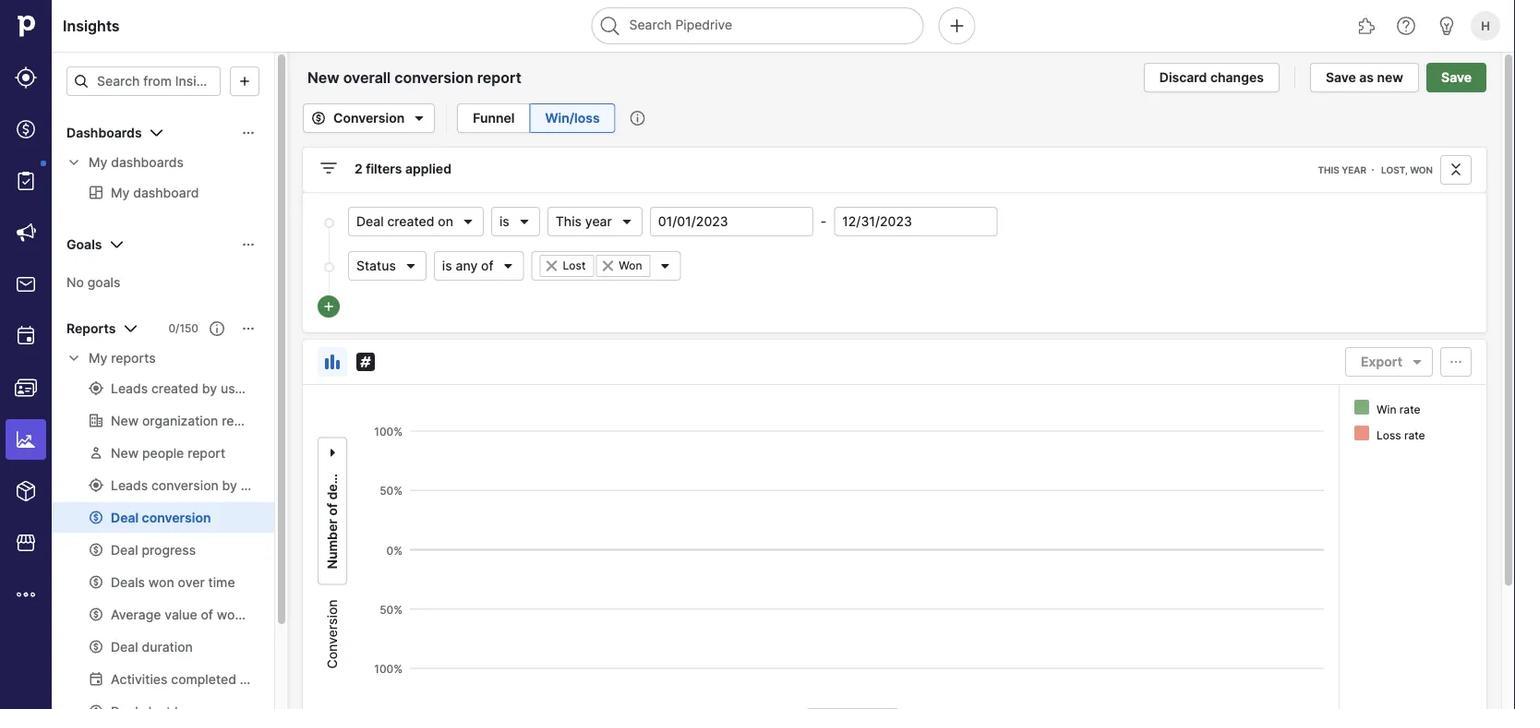 Task type: describe. For each thing, give the bounding box(es) containing it.
activities image
[[15, 325, 37, 347]]

win/loss button
[[530, 103, 615, 133]]

color secondary image
[[66, 351, 81, 366]]

rate for win rate
[[1400, 403, 1421, 416]]

my reports
[[89, 350, 156, 366]]

discard changes
[[1159, 70, 1264, 85]]

info image
[[630, 111, 645, 126]]

year inside popup button
[[585, 214, 612, 229]]

This year field
[[547, 207, 642, 236]]

number
[[325, 519, 340, 569]]

conversion inside conversion button
[[333, 110, 405, 126]]

1 horizontal spatial this
[[1318, 164, 1340, 175]]

products image
[[15, 480, 37, 502]]

status
[[356, 258, 396, 274]]

on
[[438, 214, 453, 229]]

Search from Insights text field
[[66, 66, 221, 96]]

lost, won
[[1381, 164, 1433, 175]]

deals
[[325, 466, 340, 500]]

1 vertical spatial goals
[[87, 274, 120, 290]]

win
[[1377, 403, 1397, 416]]

export button
[[1345, 347, 1433, 377]]

0 vertical spatial reports
[[66, 321, 116, 337]]

lost
[[563, 259, 586, 272]]

save button
[[1427, 63, 1487, 92]]

is any of
[[442, 258, 494, 274]]

discard changes button
[[1144, 63, 1280, 92]]

discard
[[1159, 70, 1207, 85]]

is any of button
[[434, 251, 524, 281]]

0 vertical spatial this year
[[1318, 164, 1367, 175]]

my dashboards
[[89, 155, 184, 170]]

is field
[[491, 207, 540, 236]]

lost,
[[1381, 164, 1408, 175]]

this inside popup button
[[556, 214, 582, 229]]

my for my dashboards
[[89, 155, 107, 170]]

color primary image inside status popup button
[[403, 259, 418, 273]]

1 vertical spatial dashboards
[[111, 155, 184, 170]]

home image
[[12, 12, 40, 40]]

1 vertical spatial reports
[[111, 350, 156, 366]]

1 vertical spatial conversion
[[325, 600, 340, 669]]

of inside 'popup button'
[[481, 258, 494, 274]]

1 mm/dd/yyyy text field from the left
[[650, 207, 813, 236]]

applied
[[405, 161, 451, 177]]

is button
[[491, 207, 540, 236]]

dashboards button
[[52, 118, 274, 148]]

is for is any of
[[442, 258, 452, 274]]

save as new button
[[1310, 63, 1419, 92]]

Status field
[[348, 251, 426, 281]]

save as new
[[1326, 70, 1404, 85]]

no goals
[[66, 274, 120, 290]]

color primary image inside 'export' 'button'
[[1406, 355, 1428, 369]]

funnel
[[473, 110, 515, 126]]

color undefined image
[[15, 170, 37, 192]]

leads image
[[15, 66, 37, 89]]

-
[[821, 214, 827, 229]]

as
[[1359, 70, 1374, 85]]

status button
[[348, 251, 426, 281]]

save for save as new
[[1326, 70, 1356, 85]]

h button
[[1467, 7, 1504, 44]]

no
[[66, 274, 84, 290]]

loss rate
[[1377, 429, 1425, 442]]

my for my reports
[[89, 350, 107, 366]]

color primary image inside number of deals button
[[325, 442, 340, 464]]

quick help image
[[1395, 15, 1417, 37]]

quick add image
[[946, 15, 968, 37]]

Search Pipedrive field
[[591, 7, 924, 44]]



Task type: vqa. For each thing, say whether or not it's contained in the screenshot.
of within popup button
yes



Task type: locate. For each thing, give the bounding box(es) containing it.
1 vertical spatial this
[[556, 214, 582, 229]]

insights image
[[15, 428, 37, 451]]

dashboards down dashboards button
[[111, 155, 184, 170]]

conversion up 2
[[333, 110, 405, 126]]

save
[[1326, 70, 1356, 85], [1441, 70, 1472, 85]]

is inside 'popup button'
[[442, 258, 452, 274]]

created
[[387, 214, 434, 229]]

any
[[456, 258, 478, 274]]

1 horizontal spatial of
[[481, 258, 494, 274]]

conversion down number
[[325, 600, 340, 669]]

my right color secondary image
[[89, 155, 107, 170]]

2 my from the top
[[89, 350, 107, 366]]

reports up color secondary icon
[[66, 321, 116, 337]]

deal created on button
[[348, 207, 484, 236]]

deals image
[[15, 118, 37, 140]]

0 vertical spatial goals
[[66, 237, 102, 253]]

win rate
[[1377, 403, 1421, 416]]

number of deals
[[325, 466, 340, 569]]

won right lost on the top left of page
[[619, 259, 642, 272]]

is inside popup button
[[499, 214, 509, 229]]

of
[[481, 258, 494, 274], [325, 503, 340, 516]]

0 vertical spatial year
[[1342, 164, 1367, 175]]

1 vertical spatial year
[[585, 214, 612, 229]]

insights
[[63, 17, 120, 35]]

0 horizontal spatial is
[[442, 258, 452, 274]]

save inside button
[[1441, 70, 1472, 85]]

color primary inverted image
[[321, 299, 336, 314]]

this year
[[1318, 164, 1367, 175], [556, 214, 612, 229]]

color primary image
[[146, 122, 168, 144], [241, 126, 256, 140], [318, 157, 340, 179], [1445, 163, 1467, 177], [619, 214, 634, 229], [544, 259, 559, 273], [658, 259, 673, 273], [119, 318, 142, 340], [241, 321, 256, 336], [321, 351, 343, 373], [355, 351, 377, 373], [1406, 355, 1428, 369], [325, 442, 340, 464]]

my right color secondary icon
[[89, 350, 107, 366]]

filters
[[366, 161, 402, 177]]

0 vertical spatial conversion
[[333, 110, 405, 126]]

1 horizontal spatial won
[[1410, 164, 1433, 175]]

mm/dd/yyyy text field left -
[[650, 207, 813, 236]]

0 horizontal spatial this year
[[556, 214, 612, 229]]

region
[[355, 415, 1324, 709]]

this up lost on the top left of page
[[556, 214, 582, 229]]

goals button
[[52, 230, 274, 259]]

0 horizontal spatial year
[[585, 214, 612, 229]]

0 vertical spatial of
[[481, 258, 494, 274]]

won right the lost,
[[1410, 164, 1433, 175]]

mm/dd/yyyy text field right -
[[834, 207, 997, 236]]

rate for loss rate
[[1404, 429, 1425, 442]]

is
[[499, 214, 509, 229], [442, 258, 452, 274]]

this
[[1318, 164, 1340, 175], [556, 214, 582, 229]]

save inside button
[[1326, 70, 1356, 85]]

1 vertical spatial is
[[442, 258, 452, 274]]

0 horizontal spatial won
[[619, 259, 642, 272]]

1 vertical spatial my
[[89, 350, 107, 366]]

1 vertical spatial of
[[325, 503, 340, 516]]

0 vertical spatial my
[[89, 155, 107, 170]]

export
[[1361, 354, 1403, 370]]

goals right no
[[87, 274, 120, 290]]

0 horizontal spatial of
[[325, 503, 340, 516]]

color primary image inside the deal created on popup button
[[461, 214, 475, 229]]

of down deals
[[325, 503, 340, 516]]

year left the lost,
[[1342, 164, 1367, 175]]

1 vertical spatial this year
[[556, 214, 612, 229]]

year up lost on the top left of page
[[585, 214, 612, 229]]

1 horizontal spatial save
[[1441, 70, 1472, 85]]

deal created on
[[356, 214, 453, 229]]

dashboards up color secondary image
[[66, 125, 142, 141]]

deal
[[356, 214, 384, 229]]

save left as
[[1326, 70, 1356, 85]]

color primary image inside is any of 'popup button'
[[501, 259, 516, 273]]

this year left the lost,
[[1318, 164, 1367, 175]]

conversion button
[[303, 103, 435, 133]]

MM/DD/YYYY text field
[[650, 207, 813, 236], [834, 207, 997, 236]]

1 horizontal spatial this year
[[1318, 164, 1367, 175]]

save for save
[[1441, 70, 1472, 85]]

this year up lost on the top left of page
[[556, 214, 612, 229]]

0 vertical spatial rate
[[1400, 403, 1421, 416]]

dashboards inside button
[[66, 125, 142, 141]]

win/loss
[[545, 110, 600, 126]]

New overall conversion report field
[[303, 66, 557, 90]]

goals up no
[[66, 237, 102, 253]]

year
[[1342, 164, 1367, 175], [585, 214, 612, 229]]

menu
[[0, 0, 52, 709]]

contacts image
[[15, 377, 37, 399]]

number of deals button
[[318, 437, 347, 585]]

loss
[[1377, 429, 1401, 442]]

conversion
[[333, 110, 405, 126], [325, 600, 340, 669]]

more image
[[15, 584, 37, 606]]

new
[[1377, 70, 1404, 85]]

2 mm/dd/yyyy text field from the left
[[834, 207, 997, 236]]

h
[[1481, 18, 1490, 33]]

won
[[1410, 164, 1433, 175], [619, 259, 642, 272]]

color secondary image
[[66, 155, 81, 170]]

2 filters applied
[[355, 161, 451, 177]]

of inside button
[[325, 503, 340, 516]]

color primary image inside is popup button
[[517, 214, 532, 229]]

None field
[[531, 251, 681, 281]]

funnel button
[[457, 103, 530, 133]]

rate right loss
[[1404, 429, 1425, 442]]

0 vertical spatial dashboards
[[66, 125, 142, 141]]

my
[[89, 155, 107, 170], [89, 350, 107, 366]]

goals inside button
[[66, 237, 102, 253]]

color primary image
[[74, 74, 89, 89], [234, 74, 256, 89], [408, 107, 430, 129], [307, 111, 330, 126], [461, 214, 475, 229], [517, 214, 532, 229], [106, 234, 128, 256], [241, 237, 256, 252], [403, 259, 418, 273], [501, 259, 516, 273], [600, 259, 615, 273], [210, 321, 224, 336], [1445, 355, 1467, 369]]

this left the lost,
[[1318, 164, 1340, 175]]

none field containing lost
[[531, 251, 681, 281]]

save down sales assistant icon
[[1441, 70, 1472, 85]]

1 horizontal spatial year
[[1342, 164, 1367, 175]]

this year button
[[547, 207, 642, 236]]

0 horizontal spatial mm/dd/yyyy text field
[[650, 207, 813, 236]]

marketplace image
[[15, 532, 37, 554]]

1 vertical spatial won
[[619, 259, 642, 272]]

rate right win
[[1400, 403, 1421, 416]]

0/150
[[168, 322, 199, 335]]

0 vertical spatial is
[[499, 214, 509, 229]]

sales inbox image
[[15, 273, 37, 295]]

this year inside popup button
[[556, 214, 612, 229]]

dashboards
[[66, 125, 142, 141], [111, 155, 184, 170]]

is any of field
[[434, 251, 524, 281]]

of right the any
[[481, 258, 494, 274]]

reports
[[66, 321, 116, 337], [111, 350, 156, 366]]

2 save from the left
[[1441, 70, 1472, 85]]

changes
[[1210, 70, 1264, 85]]

rate
[[1400, 403, 1421, 416], [1404, 429, 1425, 442]]

1 save from the left
[[1326, 70, 1356, 85]]

sales assistant image
[[1436, 15, 1458, 37]]

0 horizontal spatial this
[[556, 214, 582, 229]]

0 vertical spatial this
[[1318, 164, 1340, 175]]

1 my from the top
[[89, 155, 107, 170]]

1 vertical spatial rate
[[1404, 429, 1425, 442]]

Deal created on field
[[348, 207, 484, 236]]

won inside field
[[619, 259, 642, 272]]

1 horizontal spatial mm/dd/yyyy text field
[[834, 207, 997, 236]]

is for is
[[499, 214, 509, 229]]

1 horizontal spatial is
[[499, 214, 509, 229]]

goals
[[66, 237, 102, 253], [87, 274, 120, 290]]

campaigns image
[[15, 222, 37, 244]]

0 horizontal spatial save
[[1326, 70, 1356, 85]]

menu item
[[0, 414, 52, 465]]

is left the any
[[442, 258, 452, 274]]

reports right color secondary icon
[[111, 350, 156, 366]]

is up the is any of field
[[499, 214, 509, 229]]

0 vertical spatial won
[[1410, 164, 1433, 175]]

color primary image inside this year popup button
[[619, 214, 634, 229]]

2
[[355, 161, 363, 177]]



